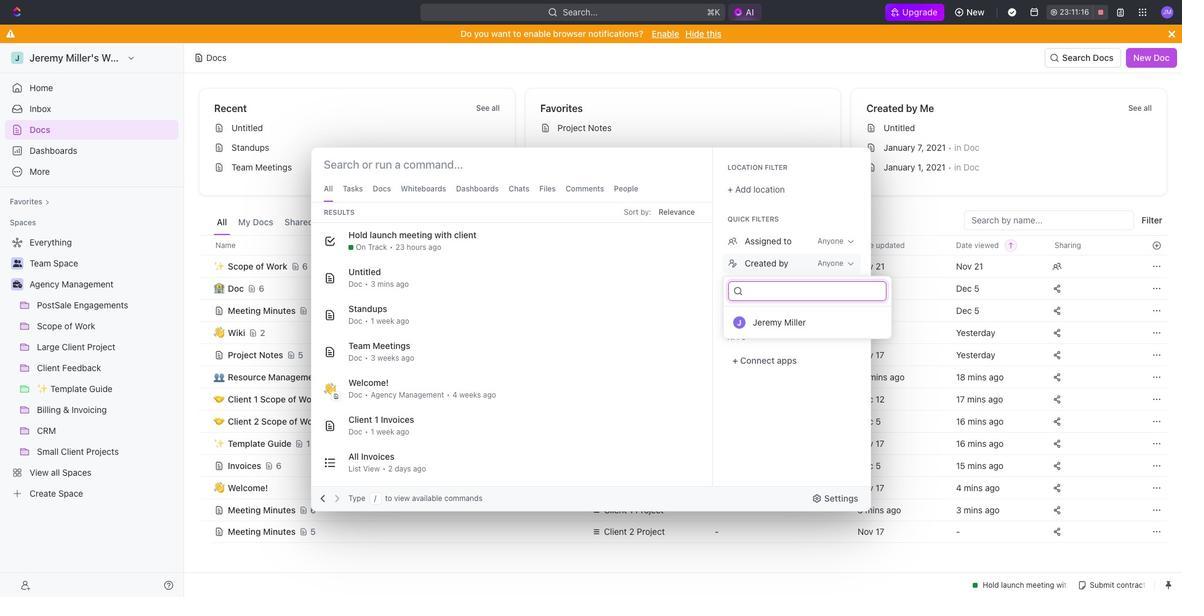 Task type: vqa. For each thing, say whether or not it's contained in the screenshot.


Task type: describe. For each thing, give the bounding box(es) containing it.
xqnvl image for created by
[[728, 259, 738, 269]]

nov for nov 21
[[858, 261, 874, 271]]

week for client 1 invoices
[[376, 427, 394, 437]]

meeting minutes for client 1 project
[[228, 505, 296, 515]]

2 right wiki
[[260, 327, 265, 338]]

docs up recent
[[206, 52, 227, 63]]

2 down the client 1 project
[[630, 527, 635, 537]]

sidebar navigation
[[0, 43, 184, 597]]

inbox
[[30, 103, 51, 114]]

standups link
[[209, 138, 510, 158]]

hold
[[349, 230, 368, 240]]

management inside button
[[268, 372, 322, 382]]

23
[[396, 243, 405, 252]]

0 vertical spatial team meetings
[[232, 162, 292, 172]]

hide
[[686, 28, 705, 39]]

client
[[454, 230, 477, 240]]

0 horizontal spatial 12
[[306, 438, 316, 449]]

wiki
[[228, 327, 245, 338]]

dec for client 1 scope of work docs
[[858, 394, 874, 404]]

january 7, 2021 • in doc
[[884, 142, 980, 153]]

client 1 project
[[604, 505, 664, 515]]

workspace
[[364, 217, 410, 227]]

on
[[356, 243, 366, 252]]

upgrade
[[903, 7, 939, 17]]

location filter
[[728, 163, 788, 171]]

sort
[[624, 208, 639, 217]]

created for created by
[[745, 258, 777, 269]]

spaces
[[10, 218, 36, 227]]

row containing wiki
[[199, 321, 1168, 345]]

3 down on track
[[371, 280, 376, 289]]

assigned button
[[418, 211, 461, 235]]

jkkwz image
[[728, 303, 738, 313]]

0 horizontal spatial to
[[385, 494, 392, 503]]

docs inside sidebar navigation
[[30, 124, 50, 135]]

16 mins ago for 17
[[957, 438, 1004, 449]]

by for created by me
[[907, 103, 918, 114]]

0 vertical spatial standups
[[232, 142, 269, 153]]

on track
[[356, 243, 387, 252]]

1 vertical spatial team meetings
[[349, 341, 410, 351]]

filter
[[765, 163, 788, 171]]

date updated button
[[851, 236, 913, 255]]

see all for created by me
[[1129, 103, 1152, 113]]

welcome! button
[[214, 477, 577, 499]]

23:11:16
[[1060, 7, 1090, 17]]

sort by:
[[624, 208, 651, 217]]

my
[[238, 217, 251, 227]]

apps
[[728, 333, 746, 341]]

2 horizontal spatial 3 mins ago
[[957, 505, 1000, 515]]

dashboards link
[[5, 141, 179, 161]]

workspace button
[[361, 211, 413, 235]]

docs right "tasks"
[[373, 184, 391, 193]]

connect
[[741, 355, 775, 366]]

nov for yesterday
[[858, 350, 874, 360]]

docs up client 2 scope of work docs
[[322, 394, 343, 404]]

any
[[831, 281, 844, 290]]

assigned to
[[745, 236, 792, 246]]

date for date viewed
[[957, 241, 973, 250]]

row containing invoices
[[199, 454, 1168, 478]]

created by me
[[867, 103, 935, 114]]

7,
[[918, 142, 924, 153]]

days
[[395, 464, 411, 474]]

january for january 1, 2021
[[884, 162, 916, 172]]

0 vertical spatial of
[[256, 261, 264, 271]]

template guide
[[228, 438, 292, 449]]

all invoices
[[349, 451, 395, 462]]

1 horizontal spatial 3 mins ago
[[858, 505, 902, 515]]

invoices down resource management button
[[381, 415, 414, 425]]

doc inside 'button'
[[1154, 52, 1170, 63]]

1 for client 1 invoices
[[375, 415, 379, 425]]

nov for 4 mins ago
[[858, 483, 874, 493]]

2 vertical spatial all
[[349, 451, 359, 462]]

23 hours ago
[[396, 243, 442, 252]]

1 21 from the left
[[876, 261, 885, 271]]

enable
[[652, 28, 680, 39]]

settings
[[825, 493, 859, 504]]

browser
[[553, 28, 586, 39]]

• for january 1, 2021
[[948, 162, 952, 172]]

14 row from the top
[[199, 520, 1168, 544]]

2 days ago
[[388, 464, 426, 474]]

dec for doc
[[858, 283, 874, 293]]

4 weeks ago
[[453, 391, 496, 400]]

1 nov 21 from the left
[[858, 261, 885, 271]]

0 vertical spatial 17 mins ago
[[858, 372, 905, 382]]

agency management inside table
[[604, 483, 688, 493]]

tasks
[[343, 184, 363, 193]]

1 vertical spatial standups
[[349, 304, 387, 314]]

docs right 'search'
[[1093, 52, 1114, 63]]

row containing resource management
[[199, 366, 1168, 388]]

nov 17 for 4 mins ago
[[858, 483, 885, 493]]

+ for + connect apps
[[733, 355, 738, 366]]

client 2 project
[[604, 527, 665, 537]]

miller
[[785, 317, 806, 328]]

recent
[[214, 103, 247, 114]]

1 horizontal spatial team
[[349, 341, 371, 351]]

track
[[368, 243, 387, 252]]

nov down date viewed in the right top of the page
[[957, 261, 972, 271]]

do you want to enable browser notifications? enable hide this
[[461, 28, 722, 39]]

row containing template guide
[[199, 431, 1168, 456]]

doc inside table
[[228, 283, 244, 293]]

weeks for 3
[[378, 354, 399, 363]]

18
[[957, 372, 966, 382]]

settings button
[[807, 489, 866, 509]]

dec 5 for doc
[[858, 283, 881, 293]]

0 vertical spatial scope
[[228, 261, 254, 271]]

1 column header from the left
[[199, 235, 212, 256]]

1 up '3 weeks ago'
[[371, 317, 374, 326]]

0 vertical spatial work
[[266, 261, 287, 271]]

yesterday for 17
[[957, 350, 996, 360]]

client 2 scope of work docs
[[228, 416, 344, 427]]

1 vertical spatial archived
[[745, 302, 780, 313]]

all inside 'button'
[[217, 217, 227, 227]]

resource
[[228, 372, 266, 382]]

team meetings link
[[209, 158, 510, 177]]

dec for client 2 scope of work docs
[[858, 416, 874, 427]]

minutes for client 2 project
[[263, 527, 296, 537]]

shared button
[[282, 211, 317, 235]]

table containing scope of work
[[199, 235, 1168, 544]]

2 column header from the left
[[585, 235, 708, 256]]

list
[[349, 464, 361, 474]]

client 1 invoices
[[349, 415, 414, 425]]

comments
[[566, 184, 604, 193]]

1 vertical spatial notes
[[259, 350, 283, 360]]

in for january 7, 2021
[[955, 142, 962, 153]]

of for 1
[[288, 394, 296, 404]]

6 for invoices
[[276, 460, 282, 471]]

3 down 4 mins ago
[[957, 505, 962, 515]]

resource management button
[[214, 366, 577, 388]]

client for client 2 scope of work docs
[[228, 416, 252, 427]]

sharing
[[1055, 241, 1082, 250]]

see all button for created by me
[[1124, 101, 1157, 116]]

me
[[920, 103, 935, 114]]

dec 5 for client 2 scope of work docs
[[858, 416, 881, 427]]

whiteboards
[[401, 184, 446, 193]]

row containing project notes
[[199, 343, 1168, 367]]

row containing name
[[199, 235, 1168, 256]]

nov for 16 mins ago
[[858, 438, 874, 449]]

2 up the client 1 invoices
[[358, 394, 363, 404]]

anyone for assigned to
[[818, 237, 844, 246]]

3 up resource management button
[[371, 354, 376, 363]]

👋
[[324, 384, 336, 395]]

all button
[[214, 211, 230, 235]]

0 vertical spatial project notes
[[558, 123, 612, 133]]

files
[[540, 184, 556, 193]]

new button
[[950, 2, 992, 22]]

by:
[[641, 208, 651, 217]]

my docs button
[[235, 211, 277, 235]]

1 for client 1 project
[[630, 505, 633, 515]]

meeting for client 2 project
[[228, 527, 261, 537]]

untitled link for created by me
[[862, 118, 1162, 138]]

row containing doc
[[199, 276, 1168, 301]]

search...
[[563, 7, 598, 17]]

16 for 17
[[957, 438, 966, 449]]

1 meeting from the top
[[228, 305, 261, 316]]

see all for recent
[[476, 103, 500, 113]]

1 vertical spatial 17 mins ago
[[957, 394, 1004, 404]]

Search by name... text field
[[972, 211, 1127, 230]]

xqnvl image for assigned to
[[728, 237, 738, 246]]

1 vertical spatial agency management
[[371, 391, 444, 400]]

search docs button
[[1045, 48, 1121, 68]]

scope for 2
[[261, 416, 287, 427]]

relevance
[[659, 208, 695, 217]]

january for january 7, 2021
[[884, 142, 916, 153]]

favorites inside button
[[10, 197, 42, 206]]

1 horizontal spatial 12
[[876, 394, 885, 404]]

favorites button
[[5, 195, 55, 209]]

all for recent
[[492, 103, 500, 113]]

updated
[[876, 241, 905, 250]]

1 week ago for client 1 invoices
[[371, 427, 409, 437]]

0 horizontal spatial 3 mins ago
[[371, 280, 409, 289]]

people
[[614, 184, 639, 193]]

home
[[30, 83, 53, 93]]

shared
[[285, 217, 314, 227]]

Search or run a command… text field
[[324, 158, 476, 172]]

created for created by me
[[867, 103, 904, 114]]

1 vertical spatial to
[[784, 236, 792, 246]]

1 down the client 1 invoices
[[371, 427, 374, 437]]

meeting for client 1 project
[[228, 505, 261, 515]]

all for created by me
[[1144, 103, 1152, 113]]

archived button
[[466, 211, 508, 235]]

16 for 5
[[957, 416, 966, 427]]

xqnvl image
[[728, 281, 738, 291]]

project notes link
[[536, 118, 836, 138]]

date for date updated
[[858, 241, 874, 250]]

work for 2
[[300, 416, 321, 427]]

17 for 16 mins ago
[[876, 438, 885, 449]]

1 horizontal spatial dashboards
[[456, 184, 499, 193]]

business time image inside table
[[593, 485, 601, 491]]

0 vertical spatial team
[[232, 162, 253, 172]]

dec for invoices
[[858, 460, 874, 471]]

row containing client 1 scope of work docs
[[199, 387, 1168, 412]]

⌘k
[[707, 7, 721, 17]]

new for new
[[967, 7, 985, 17]]

1 meeting minutes from the top
[[228, 305, 296, 316]]

dec for meeting minutes
[[858, 305, 874, 316]]



Task type: locate. For each thing, give the bounding box(es) containing it.
untitled down recent
[[232, 123, 263, 133]]

2 horizontal spatial all
[[349, 451, 359, 462]]

january 1, 2021 • in doc
[[884, 162, 980, 172]]

new doc button
[[1126, 48, 1178, 68]]

yesterday for 5
[[957, 327, 996, 338]]

hold launch meeting with client
[[349, 230, 477, 240]]

new
[[967, 7, 985, 17], [1134, 52, 1152, 63]]

0 horizontal spatial agency management
[[30, 279, 114, 289]]

invoices up view
[[361, 451, 395, 462]]

private
[[325, 217, 353, 227]]

2 nov 21 from the left
[[957, 261, 984, 271]]

dec 5 for invoices
[[858, 460, 881, 471]]

16 up 15
[[957, 438, 966, 449]]

1 january from the top
[[884, 142, 916, 153]]

row containing scope of work
[[199, 254, 1168, 279]]

2021 right 1,
[[926, 162, 946, 172]]

of for 2
[[289, 416, 298, 427]]

1 week from the top
[[376, 317, 394, 326]]

management inside sidebar navigation
[[62, 279, 114, 289]]

new doc
[[1134, 52, 1170, 63]]

project notes
[[558, 123, 612, 133], [228, 350, 283, 360]]

0 horizontal spatial standups
[[232, 142, 269, 153]]

+ connect apps
[[733, 355, 797, 366]]

2 see all from the left
[[1129, 103, 1152, 113]]

client for client 1 invoices
[[349, 415, 372, 425]]

9 row from the top
[[199, 409, 1168, 434]]

0 vertical spatial welcome!
[[349, 378, 389, 388]]

to up 'created by'
[[784, 236, 792, 246]]

6 for scope of work
[[302, 261, 308, 271]]

-
[[715, 283, 719, 293], [715, 305, 719, 316], [715, 327, 719, 338], [715, 483, 719, 493], [715, 505, 719, 515], [715, 527, 719, 537], [957, 527, 961, 537]]

0 horizontal spatial 4
[[453, 391, 457, 400]]

1 horizontal spatial untitled
[[349, 267, 381, 277]]

0 vertical spatial notes
[[588, 123, 612, 133]]

nov 17 for -
[[858, 527, 885, 537]]

january left 7,
[[884, 142, 916, 153]]

meetings up '3 weeks ago'
[[373, 341, 410, 351]]

1 vertical spatial created
[[745, 258, 777, 269]]

tab list
[[214, 211, 508, 235]]

tags
[[715, 241, 731, 250]]

nov 21 down date updated "button"
[[858, 261, 885, 271]]

1 vertical spatial week
[[376, 427, 394, 437]]

nov for -
[[858, 527, 874, 537]]

team
[[232, 162, 253, 172], [349, 341, 371, 351]]

0 vertical spatial assigned
[[421, 217, 458, 227]]

2 vertical spatial work
[[300, 416, 321, 427]]

in
[[955, 142, 962, 153], [955, 162, 962, 172]]

3 row from the top
[[199, 276, 1168, 301]]

nov up settings
[[858, 483, 874, 493]]

type
[[349, 494, 366, 503]]

assigned inside assigned button
[[421, 217, 458, 227]]

2 2021 from the top
[[926, 162, 946, 172]]

meetings up the my docs
[[255, 162, 292, 172]]

to right "/" at the left bottom
[[385, 494, 392, 503]]

hours
[[407, 243, 427, 252]]

by down assigned to
[[779, 258, 789, 269]]

4 mins ago
[[957, 483, 1000, 493]]

7 row from the top
[[199, 366, 1168, 388]]

2021 for january 7, 2021
[[927, 142, 946, 153]]

1 vertical spatial minutes
[[263, 505, 296, 515]]

2 minutes from the top
[[263, 505, 296, 515]]

with
[[435, 230, 452, 240]]

nov 17 for yesterday
[[858, 350, 885, 360]]

+
[[728, 184, 733, 195], [733, 355, 738, 366]]

1 horizontal spatial new
[[1134, 52, 1152, 63]]

nov 21 down date viewed in the right top of the page
[[957, 261, 984, 271]]

filters
[[752, 215, 779, 223]]

date left viewed
[[957, 241, 973, 250]]

0 vertical spatial all
[[324, 184, 333, 193]]

6 for meeting minutes
[[311, 505, 316, 515]]

2 left days
[[388, 464, 393, 474]]

dec 5 for meeting minutes
[[858, 305, 881, 316]]

23:11:16 button
[[1047, 5, 1109, 20]]

0 horizontal spatial untitled
[[232, 123, 263, 133]]

2 up the template guide
[[254, 416, 259, 427]]

3 minutes from the top
[[263, 527, 296, 537]]

row containing welcome!
[[199, 477, 1168, 499]]

/
[[374, 494, 377, 503]]

date inside button
[[957, 241, 973, 250]]

jeremy miller, , element
[[733, 317, 746, 329]]

view
[[363, 464, 380, 474]]

favorites
[[541, 103, 583, 114], [10, 197, 42, 206]]

1 horizontal spatial project notes
[[558, 123, 612, 133]]

xqnvl image
[[728, 237, 738, 246], [728, 259, 738, 269]]

work for 1
[[299, 394, 320, 404]]

2 21 from the left
[[975, 261, 984, 271]]

created by
[[745, 258, 789, 269]]

None field
[[729, 281, 887, 301]]

0 horizontal spatial favorites
[[10, 197, 42, 206]]

minutes for client 1 project
[[263, 505, 296, 515]]

business time image
[[13, 281, 22, 288], [593, 485, 601, 491]]

week
[[376, 317, 394, 326], [376, 427, 394, 437]]

• inside january 7, 2021 • in doc
[[949, 143, 952, 152]]

assigned down filters
[[745, 236, 782, 246]]

cell
[[199, 255, 212, 277], [585, 255, 708, 277], [199, 277, 212, 299], [585, 277, 708, 299], [199, 299, 212, 322], [585, 299, 708, 322], [199, 322, 212, 344], [585, 322, 708, 344], [199, 344, 212, 366], [585, 344, 708, 366], [199, 366, 212, 388], [585, 366, 708, 388], [199, 388, 212, 410], [585, 388, 708, 410], [199, 410, 212, 432], [585, 410, 708, 432], [199, 432, 212, 455], [585, 432, 708, 455], [199, 455, 212, 477], [585, 455, 708, 477], [199, 477, 212, 499], [199, 499, 212, 521], [199, 521, 212, 543]]

1 all from the left
[[492, 103, 500, 113]]

11 row from the top
[[199, 454, 1168, 478]]

anyone
[[818, 237, 844, 246], [818, 259, 844, 268]]

17 mins ago
[[858, 372, 905, 382], [957, 394, 1004, 404]]

all left "tasks"
[[324, 184, 333, 193]]

dashboards up 'archived' button
[[456, 184, 499, 193]]

client up client 2 project on the bottom right
[[604, 505, 627, 515]]

2 vertical spatial minutes
[[263, 527, 296, 537]]

0 vertical spatial yesterday
[[957, 327, 996, 338]]

all left 'my'
[[217, 217, 227, 227]]

agency management link
[[30, 275, 176, 294]]

assigned for assigned
[[421, 217, 458, 227]]

scope down name
[[228, 261, 254, 271]]

1 untitled link from the left
[[209, 118, 510, 138]]

1 down resource
[[254, 394, 258, 404]]

1 vertical spatial january
[[884, 162, 916, 172]]

1 horizontal spatial team meetings
[[349, 341, 410, 351]]

2 yesterday from the top
[[957, 350, 996, 360]]

docs right 'my'
[[253, 217, 274, 227]]

17 mins ago up dec 12
[[858, 372, 905, 382]]

date
[[858, 241, 874, 250], [957, 241, 973, 250]]

client down the client 1 project
[[604, 527, 627, 537]]

1 vertical spatial •
[[948, 162, 952, 172]]

scope up guide
[[261, 416, 287, 427]]

0 horizontal spatial archived
[[469, 217, 505, 227]]

16 mins ago up 15 mins ago
[[957, 438, 1004, 449]]

work left 👋
[[299, 394, 320, 404]]

nov down settings
[[858, 527, 874, 537]]

3 mins ago down 23
[[371, 280, 409, 289]]

invoices down template
[[228, 460, 261, 471]]

work down my docs button
[[266, 261, 287, 271]]

15 mins ago
[[957, 460, 1004, 471]]

2 anyone from the top
[[818, 259, 844, 268]]

1 date from the left
[[858, 241, 874, 250]]

business time image inside sidebar navigation
[[13, 281, 22, 288]]

6 row from the top
[[199, 343, 1168, 367]]

1 vertical spatial of
[[288, 394, 296, 404]]

to right 'want'
[[513, 28, 522, 39]]

assigned up with
[[421, 217, 458, 227]]

you
[[474, 28, 489, 39]]

0 vertical spatial to
[[513, 28, 522, 39]]

1 16 from the top
[[957, 416, 966, 427]]

0 vertical spatial •
[[949, 143, 952, 152]]

commands
[[445, 494, 483, 503]]

18 mins ago
[[957, 372, 1004, 382]]

0 horizontal spatial meetings
[[255, 162, 292, 172]]

table
[[199, 235, 1168, 544]]

untitled
[[232, 123, 263, 133], [884, 123, 916, 133], [349, 267, 381, 277]]

1 nov 17 from the top
[[858, 350, 885, 360]]

+ left the add at the top of page
[[728, 184, 733, 195]]

2 xqnvl image from the top
[[728, 259, 738, 269]]

0 vertical spatial in
[[955, 142, 962, 153]]

nov 17 down dec 12
[[858, 438, 885, 449]]

1 horizontal spatial notes
[[588, 123, 612, 133]]

2 nov 17 from the top
[[858, 438, 885, 449]]

archived up client
[[469, 217, 505, 227]]

view
[[394, 494, 410, 503]]

client up template
[[228, 416, 252, 427]]

see for created by me
[[1129, 103, 1142, 113]]

2 see from the left
[[1129, 103, 1142, 113]]

5
[[876, 283, 881, 293], [975, 283, 980, 293], [311, 305, 316, 316], [876, 305, 881, 316], [975, 305, 980, 316], [876, 327, 881, 338], [298, 350, 303, 360], [876, 416, 881, 427], [876, 460, 881, 471], [311, 527, 316, 537]]

all up list
[[349, 451, 359, 462]]

1 1 week ago from the top
[[371, 317, 409, 326]]

0 horizontal spatial assigned
[[421, 217, 458, 227]]

3 mins ago down settings
[[858, 505, 902, 515]]

of up client 2 scope of work docs
[[288, 394, 296, 404]]

0 horizontal spatial column header
[[199, 235, 212, 256]]

1 minutes from the top
[[263, 305, 296, 316]]

date updated
[[858, 241, 905, 250]]

2 16 mins ago from the top
[[957, 438, 1004, 449]]

1 vertical spatial new
[[1134, 52, 1152, 63]]

0 horizontal spatial team meetings
[[232, 162, 292, 172]]

0 horizontal spatial untitled link
[[209, 118, 510, 138]]

in for january 1, 2021
[[955, 162, 962, 172]]

0 horizontal spatial see
[[476, 103, 490, 113]]

1 vertical spatial meeting minutes
[[228, 505, 296, 515]]

1 vertical spatial +
[[733, 355, 738, 366]]

2021 for january 1, 2021
[[926, 162, 946, 172]]

project notes up comments
[[558, 123, 612, 133]]

agency inside sidebar navigation
[[30, 279, 59, 289]]

untitled link for recent
[[209, 118, 510, 138]]

week up '3 weeks ago'
[[376, 317, 394, 326]]

untitled down on
[[349, 267, 381, 277]]

by for created by
[[779, 258, 789, 269]]

location
[[754, 184, 785, 195]]

16 mins ago for 5
[[957, 416, 1004, 427]]

0 vertical spatial week
[[376, 317, 394, 326]]

3 meeting minutes from the top
[[228, 527, 296, 537]]

0 horizontal spatial agency
[[30, 279, 59, 289]]

in up 'january 1, 2021 • in doc'
[[955, 142, 962, 153]]

archived inside button
[[469, 217, 505, 227]]

nov 17 up settings
[[858, 483, 885, 493]]

untitled down created by me
[[884, 123, 916, 133]]

welcome! down '3 weeks ago'
[[349, 378, 389, 388]]

8 row from the top
[[199, 387, 1168, 412]]

yu7xq image
[[733, 286, 743, 296]]

3 weeks ago
[[371, 354, 414, 363]]

0 vertical spatial meeting
[[228, 305, 261, 316]]

2 date from the left
[[957, 241, 973, 250]]

0 horizontal spatial welcome!
[[228, 483, 268, 493]]

untitled for created by me
[[884, 123, 916, 133]]

• for january 7, 2021
[[949, 143, 952, 152]]

new for new doc
[[1134, 52, 1152, 63]]

team meetings up the my docs
[[232, 162, 292, 172]]

by left me
[[907, 103, 918, 114]]

column header
[[199, 235, 212, 256], [585, 235, 708, 256]]

dashboards down "docs" link
[[30, 145, 77, 156]]

5 row from the top
[[199, 321, 1168, 345]]

0 vertical spatial created
[[867, 103, 904, 114]]

meeting
[[228, 305, 261, 316], [228, 505, 261, 515], [228, 527, 261, 537]]

12
[[876, 394, 885, 404], [306, 438, 316, 449]]

of down client 1 scope of work docs
[[289, 416, 298, 427]]

0 vertical spatial business time image
[[13, 281, 22, 288]]

1 16 mins ago from the top
[[957, 416, 1004, 427]]

2 row from the top
[[199, 254, 1168, 279]]

1 horizontal spatial assigned
[[745, 236, 782, 246]]

in down january 7, 2021 • in doc
[[955, 162, 962, 172]]

column header down by:
[[585, 235, 708, 256]]

3 down settings
[[858, 505, 863, 515]]

project notes inside table
[[228, 350, 283, 360]]

0 vertical spatial archived
[[469, 217, 505, 227]]

1 anyone from the top
[[818, 237, 844, 246]]

quick filters
[[728, 215, 779, 223]]

2 see all button from the left
[[1124, 101, 1157, 116]]

2 horizontal spatial agency
[[604, 483, 634, 493]]

list view
[[349, 464, 380, 474]]

2 vertical spatial to
[[385, 494, 392, 503]]

1 vertical spatial favorites
[[10, 197, 42, 206]]

1 xqnvl image from the top
[[728, 237, 738, 246]]

date inside "button"
[[858, 241, 874, 250]]

meeting
[[399, 230, 432, 240]]

2 vertical spatial of
[[289, 416, 298, 427]]

1 horizontal spatial agency management
[[371, 391, 444, 400]]

1 horizontal spatial business time image
[[593, 485, 601, 491]]

1 vertical spatial dashboards
[[456, 184, 499, 193]]

1,
[[918, 162, 924, 172]]

2 horizontal spatial agency management
[[604, 483, 688, 493]]

1 horizontal spatial to
[[513, 28, 522, 39]]

nov down date updated "button"
[[858, 261, 874, 271]]

client for client 1 scope of work docs
[[228, 394, 252, 404]]

new inside 'button'
[[967, 7, 985, 17]]

resource management
[[228, 372, 322, 382]]

apps
[[777, 355, 797, 366]]

17 for 4 mins ago
[[876, 483, 885, 493]]

0 vertical spatial meetings
[[255, 162, 292, 172]]

1 up all invoices
[[375, 415, 379, 425]]

meeting minutes
[[228, 305, 296, 316], [228, 505, 296, 515], [228, 527, 296, 537]]

4 for 4 mins ago
[[957, 483, 962, 493]]

team meetings up '3 weeks ago'
[[349, 341, 410, 351]]

dec 5 for wiki
[[858, 327, 881, 338]]

project notes up resource
[[228, 350, 283, 360]]

+ left connect
[[733, 355, 738, 366]]

anyone for created by
[[818, 259, 844, 268]]

12 row from the top
[[199, 477, 1168, 499]]

1 horizontal spatial by
[[907, 103, 918, 114]]

1 week ago for standups
[[371, 317, 409, 326]]

nov up dec 12
[[858, 350, 874, 360]]

docs
[[206, 52, 227, 63], [1093, 52, 1114, 63], [30, 124, 50, 135], [373, 184, 391, 193], [253, 217, 274, 227], [322, 394, 343, 404], [323, 416, 344, 427]]

client down resource
[[228, 394, 252, 404]]

available
[[412, 494, 443, 503]]

see all button for recent
[[471, 101, 505, 116]]

2 untitled link from the left
[[862, 118, 1162, 138]]

doc
[[1154, 52, 1170, 63], [964, 142, 980, 153], [964, 162, 980, 172], [349, 280, 362, 289], [228, 283, 244, 293], [349, 317, 362, 326], [349, 354, 362, 363], [349, 391, 362, 400], [349, 427, 362, 437]]

nov 17 for 16 mins ago
[[858, 438, 885, 449]]

21 down date viewed in the right top of the page
[[975, 261, 984, 271]]

0 vertical spatial by
[[907, 103, 918, 114]]

4 for 4 weeks ago
[[453, 391, 457, 400]]

17 for -
[[876, 527, 885, 537]]

jeremy miller
[[753, 317, 806, 328]]

21 down date updated "button"
[[876, 261, 885, 271]]

dec for wiki
[[858, 327, 874, 338]]

management
[[62, 279, 114, 289], [268, 372, 322, 382], [399, 391, 444, 400], [636, 483, 688, 493]]

1 vertical spatial team
[[349, 341, 371, 351]]

date left updated
[[858, 241, 874, 250]]

4 nov 17 from the top
[[858, 527, 885, 537]]

1 2021 from the top
[[927, 142, 946, 153]]

meeting minutes for client 2 project
[[228, 527, 296, 537]]

my docs
[[238, 217, 274, 227]]

13 row from the top
[[199, 498, 1168, 523]]

0 vertical spatial 16
[[957, 416, 966, 427]]

new right the 'upgrade'
[[967, 7, 985, 17]]

0 vertical spatial 16 mins ago
[[957, 416, 1004, 427]]

scope of work
[[228, 261, 287, 271]]

created left me
[[867, 103, 904, 114]]

scope for 1
[[260, 394, 286, 404]]

standups down recent
[[232, 142, 269, 153]]

see for recent
[[476, 103, 490, 113]]

by
[[907, 103, 918, 114], [779, 258, 789, 269]]

0 horizontal spatial 17 mins ago
[[858, 372, 905, 382]]

• inside 'january 1, 2021 • in doc'
[[948, 162, 952, 172]]

notes
[[588, 123, 612, 133], [259, 350, 283, 360]]

1 vertical spatial 16 mins ago
[[957, 438, 1004, 449]]

2 meeting from the top
[[228, 505, 261, 515]]

to view available commands
[[385, 494, 483, 503]]

docs down 👋
[[323, 416, 344, 427]]

2 week from the top
[[376, 427, 394, 437]]

chats
[[509, 184, 530, 193]]

launch
[[370, 230, 397, 240]]

new inside 'button'
[[1134, 52, 1152, 63]]

0 horizontal spatial created
[[745, 258, 777, 269]]

1 vertical spatial 2021
[[926, 162, 946, 172]]

assigned for assigned to
[[745, 236, 782, 246]]

1 horizontal spatial 4
[[957, 483, 962, 493]]

0 vertical spatial dashboards
[[30, 145, 77, 156]]

3 nov 17 from the top
[[858, 483, 885, 493]]

1 horizontal spatial 17 mins ago
[[957, 394, 1004, 404]]

1 horizontal spatial meetings
[[373, 341, 410, 351]]

xqnvl image down tags
[[728, 259, 738, 269]]

0 vertical spatial agency
[[30, 279, 59, 289]]

10 row from the top
[[199, 431, 1168, 456]]

1 for client 1 scope of work docs
[[254, 394, 258, 404]]

weeks for 4
[[460, 391, 481, 400]]

scope down resource management
[[260, 394, 286, 404]]

want
[[491, 28, 511, 39]]

+ for + add location
[[728, 184, 733, 195]]

date viewed button
[[949, 236, 1018, 255]]

3 meeting from the top
[[228, 527, 261, 537]]

1 vertical spatial welcome!
[[228, 483, 268, 493]]

2 all from the left
[[1144, 103, 1152, 113]]

2 january from the top
[[884, 162, 916, 172]]

1 vertical spatial meeting
[[228, 505, 261, 515]]

untitled for recent
[[232, 123, 263, 133]]

results
[[324, 208, 355, 216]]

• down january 7, 2021 • in doc
[[948, 162, 952, 172]]

new right search docs
[[1134, 52, 1152, 63]]

2 16 from the top
[[957, 438, 966, 449]]

2 horizontal spatial to
[[784, 236, 792, 246]]

1 horizontal spatial nov 21
[[957, 261, 984, 271]]

docs inside tab list
[[253, 217, 274, 227]]

1 vertical spatial weeks
[[460, 391, 481, 400]]

archived up jeremy
[[745, 302, 780, 313]]

jeremy
[[753, 317, 782, 328]]

1 vertical spatial assigned
[[745, 236, 782, 246]]

client up all invoices
[[349, 415, 372, 425]]

2 vertical spatial meeting minutes
[[228, 527, 296, 537]]

17 for yesterday
[[876, 350, 885, 360]]

0 vertical spatial new
[[967, 7, 985, 17]]

nov down dec 12
[[858, 438, 874, 449]]

row
[[199, 235, 1168, 256], [199, 254, 1168, 279], [199, 276, 1168, 301], [199, 298, 1168, 323], [199, 321, 1168, 345], [199, 343, 1168, 367], [199, 366, 1168, 388], [199, 387, 1168, 412], [199, 409, 1168, 434], [199, 431, 1168, 456], [199, 454, 1168, 478], [199, 477, 1168, 499], [199, 498, 1168, 523], [199, 520, 1168, 544]]

client
[[228, 394, 252, 404], [349, 415, 372, 425], [228, 416, 252, 427], [604, 505, 627, 515], [604, 527, 627, 537]]

2 vertical spatial agency management
[[604, 483, 688, 493]]

1 see all from the left
[[476, 103, 500, 113]]

welcome! inside button
[[228, 483, 268, 493]]

client for client 2 project
[[604, 527, 627, 537]]

2 vertical spatial scope
[[261, 416, 287, 427]]

• up 'january 1, 2021 • in doc'
[[949, 143, 952, 152]]

client for client 1 project
[[604, 505, 627, 515]]

row containing client 2 scope of work docs
[[199, 409, 1168, 434]]

2 up all invoices
[[359, 416, 364, 427]]

1 vertical spatial agency
[[371, 391, 397, 400]]

0 vertical spatial favorites
[[541, 103, 583, 114]]

of
[[256, 261, 264, 271], [288, 394, 296, 404], [289, 416, 298, 427]]

tab list containing all
[[214, 211, 508, 235]]

0 horizontal spatial see all button
[[471, 101, 505, 116]]

1 see from the left
[[476, 103, 490, 113]]

1 row from the top
[[199, 235, 1168, 256]]

team up 'my'
[[232, 162, 253, 172]]

1 vertical spatial meetings
[[373, 341, 410, 351]]

nov 17 down settings
[[858, 527, 885, 537]]

1 horizontal spatial column header
[[585, 235, 708, 256]]

week for standups
[[376, 317, 394, 326]]

2 vertical spatial meeting
[[228, 527, 261, 537]]

xqnvl image down the "quick"
[[728, 237, 738, 246]]

1 horizontal spatial weeks
[[460, 391, 481, 400]]

0 horizontal spatial new
[[967, 7, 985, 17]]

1 yesterday from the top
[[957, 327, 996, 338]]

2 meeting minutes from the top
[[228, 505, 296, 515]]

location
[[728, 163, 763, 171]]

1 horizontal spatial archived
[[745, 302, 780, 313]]

column header left name
[[199, 235, 212, 256]]

16 down "18"
[[957, 416, 966, 427]]

6 for doc
[[259, 283, 264, 293]]

january left 1,
[[884, 162, 916, 172]]

date viewed
[[957, 241, 999, 250]]

week down the client 1 invoices
[[376, 427, 394, 437]]

2 1 week ago from the top
[[371, 427, 409, 437]]

name
[[216, 241, 236, 250]]

welcome! down template
[[228, 483, 268, 493]]

16 mins ago down 18 mins ago
[[957, 416, 1004, 427]]

1 horizontal spatial created
[[867, 103, 904, 114]]

15
[[957, 460, 966, 471]]

dashboards inside sidebar navigation
[[30, 145, 77, 156]]

1 see all button from the left
[[471, 101, 505, 116]]

scope
[[228, 261, 254, 271], [260, 394, 286, 404], [261, 416, 287, 427]]

dec 12
[[858, 394, 885, 404]]

agency management inside sidebar navigation
[[30, 279, 114, 289]]

inbox link
[[5, 99, 179, 119]]

status
[[745, 280, 771, 291]]

4 row from the top
[[199, 298, 1168, 323]]

1 horizontal spatial all
[[1144, 103, 1152, 113]]

2 vertical spatial agency
[[604, 483, 634, 493]]

0 horizontal spatial by
[[779, 258, 789, 269]]

21
[[876, 261, 885, 271], [975, 261, 984, 271]]



